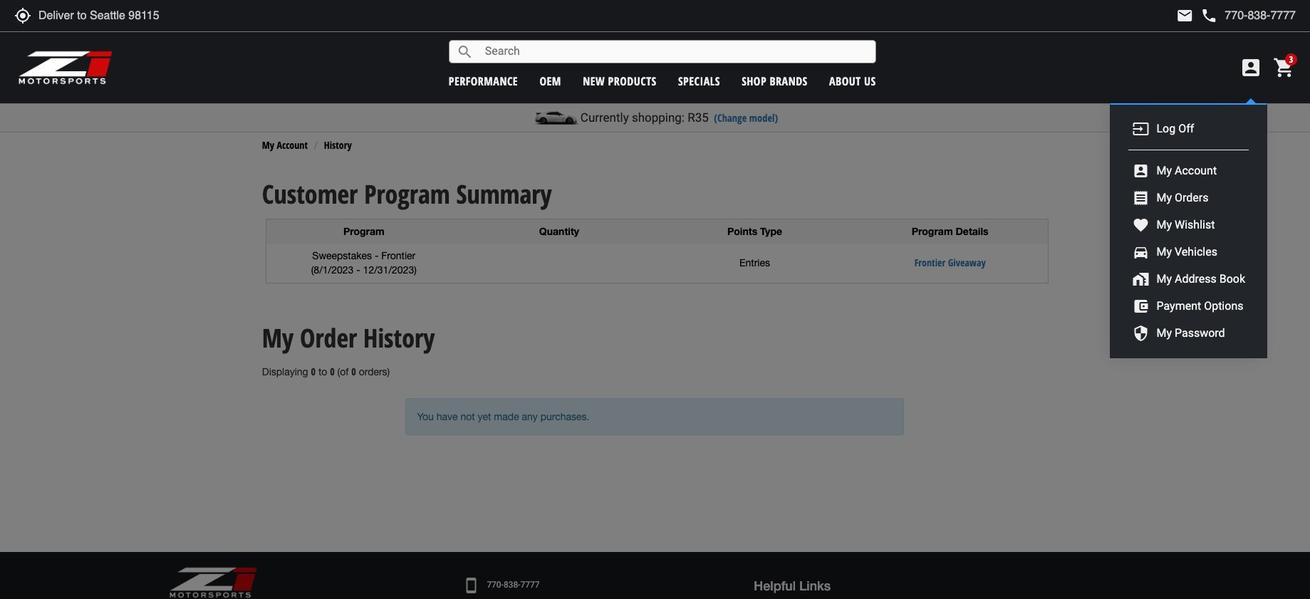Task type: locate. For each thing, give the bounding box(es) containing it.
(8/1/2023
[[311, 265, 354, 276]]

oem
[[540, 73, 562, 89]]

shopping_cart
[[1274, 56, 1297, 79]]

1 horizontal spatial account
[[1175, 164, 1218, 177]]

account left history link
[[277, 139, 308, 152]]

history link
[[324, 139, 352, 152]]

(change model) link
[[714, 111, 779, 125]]

my orders link
[[1154, 190, 1213, 206]]

options
[[1205, 299, 1244, 313]]

you have not yet made any purchases.
[[417, 411, 590, 423]]

0 left to
[[311, 365, 316, 378]]

off
[[1179, 122, 1195, 135]]

history up orders)
[[364, 321, 435, 356]]

my inside the directions_car my vehicles
[[1157, 245, 1173, 258]]

- up 12/31/2023)
[[375, 251, 379, 262]]

shop
[[742, 73, 767, 89]]

0 vertical spatial my account link
[[262, 139, 308, 152]]

my inside receipt my orders
[[1157, 191, 1173, 204]]

my up receipt my orders
[[1157, 164, 1173, 177]]

0 horizontal spatial frontier
[[382, 251, 416, 262]]

vehicles
[[1175, 245, 1218, 258]]

1 vertical spatial account_box
[[1133, 163, 1150, 180]]

0 right to
[[330, 365, 335, 378]]

1 horizontal spatial my account link
[[1154, 163, 1221, 179]]

0 right (of
[[352, 365, 356, 378]]

my inside home_work my address book
[[1157, 272, 1173, 286]]

log off link
[[1154, 121, 1198, 137]]

my account link inside menu
[[1154, 163, 1221, 179]]

2 horizontal spatial 0
[[352, 365, 356, 378]]

my for favorite
[[1157, 218, 1173, 231]]

account_box link
[[1237, 56, 1267, 79]]

12/31/2023)
[[363, 265, 417, 276]]

my for home_work
[[1157, 272, 1173, 286]]

1 horizontal spatial 0
[[330, 365, 335, 378]]

0 vertical spatial history
[[324, 139, 352, 152]]

orders)
[[359, 366, 390, 378]]

password
[[1175, 326, 1226, 340]]

my inside account_box my account
[[1157, 164, 1173, 177]]

address
[[1175, 272, 1217, 286]]

1 vertical spatial history
[[364, 321, 435, 356]]

customer program summary
[[262, 177, 552, 212]]

my right "favorite"
[[1157, 218, 1173, 231]]

history right my account
[[324, 139, 352, 152]]

my for directions_car
[[1157, 245, 1173, 258]]

not
[[461, 411, 475, 423]]

- down sweepstakes
[[357, 265, 361, 276]]

0 horizontal spatial my account link
[[262, 139, 308, 152]]

account_box my account
[[1133, 163, 1218, 180]]

0 vertical spatial account
[[277, 139, 308, 152]]

quantity
[[540, 225, 580, 237]]

(of
[[338, 366, 349, 378]]

links
[[800, 578, 831, 594]]

frontier up 12/31/2023)
[[382, 251, 416, 262]]

-
[[375, 251, 379, 262], [357, 265, 361, 276]]

frontier
[[382, 251, 416, 262], [915, 256, 946, 270]]

0 vertical spatial account_box
[[1240, 56, 1263, 79]]

customer
[[262, 177, 358, 212]]

frontier inside sweepstakes - frontier (8/1/2023 - 12/31/2023)
[[382, 251, 416, 262]]

770-838-7777 link
[[487, 580, 540, 592]]

account_balance_wallet payment options
[[1133, 298, 1244, 315]]

favorite
[[1133, 217, 1150, 234]]

book
[[1220, 272, 1246, 286]]

my right directions_car
[[1157, 245, 1173, 258]]

1 horizontal spatial account_box
[[1240, 56, 1263, 79]]

history
[[324, 139, 352, 152], [364, 321, 435, 356]]

my inside security my password
[[1157, 326, 1173, 340]]

account_box inside menu
[[1133, 163, 1150, 180]]

0 horizontal spatial 0
[[311, 365, 316, 378]]

account_box for account_box
[[1240, 56, 1263, 79]]

2 0 from the left
[[330, 365, 335, 378]]

account_balance_wallet
[[1133, 298, 1150, 315]]

receipt
[[1133, 190, 1150, 207]]

my right receipt
[[1157, 191, 1173, 204]]

my vehicles link
[[1154, 244, 1222, 260]]

my right 'home_work'
[[1157, 272, 1173, 286]]

account_box left 'shopping_cart' link
[[1240, 56, 1263, 79]]

home_work
[[1133, 271, 1150, 288]]

account_box up receipt
[[1133, 163, 1150, 180]]

my up customer on the top of the page
[[262, 139, 274, 152]]

my right security
[[1157, 326, 1173, 340]]

1 horizontal spatial history
[[364, 321, 435, 356]]

my account link left history link
[[262, 139, 308, 152]]

products
[[608, 73, 657, 89]]

program
[[364, 177, 450, 212], [344, 225, 385, 237], [912, 225, 954, 237]]

z1 company logo image
[[169, 566, 258, 600]]

0 horizontal spatial -
[[357, 265, 361, 276]]

shopping:
[[632, 110, 685, 125]]

0 horizontal spatial account_box
[[1133, 163, 1150, 180]]

account inside account_box my account
[[1175, 164, 1218, 177]]

3 0 from the left
[[352, 365, 356, 378]]

mail
[[1177, 7, 1194, 24]]

1 vertical spatial account
[[1175, 164, 1218, 177]]

my address book link
[[1154, 271, 1250, 288]]

my order history
[[262, 321, 435, 356]]

sweepstakes
[[312, 251, 372, 262]]

1 vertical spatial my account link
[[1154, 163, 1221, 179]]

1 vertical spatial -
[[357, 265, 361, 276]]

mail phone
[[1177, 7, 1219, 24]]

us
[[865, 73, 877, 89]]

my wishlist link
[[1154, 217, 1219, 233]]

account up the orders
[[1175, 164, 1218, 177]]

phone
[[1201, 7, 1219, 24]]

account
[[277, 139, 308, 152], [1175, 164, 1218, 177]]

smartphone 770-838-7777
[[463, 577, 540, 594]]

my
[[262, 139, 274, 152], [1157, 164, 1173, 177], [1157, 191, 1173, 204], [1157, 218, 1173, 231], [1157, 245, 1173, 258], [1157, 272, 1173, 286], [262, 321, 294, 356], [1157, 326, 1173, 340]]

0 horizontal spatial account
[[277, 139, 308, 152]]

any
[[522, 411, 538, 423]]

0 vertical spatial -
[[375, 251, 379, 262]]

new products link
[[583, 73, 657, 89]]

my_location
[[14, 7, 31, 24]]

type
[[761, 225, 783, 237]]

my account link up the orders
[[1154, 163, 1221, 179]]

frontier left giveaway on the top right of page
[[915, 256, 946, 270]]

made
[[494, 411, 519, 423]]

have
[[437, 411, 458, 423]]

my inside favorite my wishlist
[[1157, 218, 1173, 231]]

(change
[[714, 111, 747, 125]]

menu
[[1111, 103, 1268, 359]]



Task type: describe. For each thing, give the bounding box(es) containing it.
phone link
[[1201, 7, 1297, 24]]

directions_car
[[1133, 244, 1150, 261]]

program for program
[[344, 225, 385, 237]]

my account
[[262, 139, 308, 152]]

wishlist
[[1175, 218, 1216, 231]]

log
[[1157, 122, 1176, 135]]

performance
[[449, 73, 518, 89]]

model)
[[750, 111, 779, 125]]

770-
[[487, 580, 504, 590]]

details
[[956, 225, 989, 237]]

838-
[[504, 580, 521, 590]]

order
[[300, 321, 357, 356]]

my password link
[[1154, 325, 1229, 342]]

frontier giveaway
[[915, 256, 986, 270]]

input log off
[[1133, 120, 1195, 138]]

directions_car my vehicles
[[1133, 244, 1218, 261]]

about us link
[[830, 73, 877, 89]]

frontier giveaway link
[[915, 256, 986, 270]]

0 horizontal spatial history
[[324, 139, 352, 152]]

menu containing input
[[1111, 103, 1268, 359]]

performance link
[[449, 73, 518, 89]]

security
[[1133, 325, 1150, 342]]

sweepstakes - frontier (8/1/2023 - 12/31/2023)
[[311, 251, 417, 276]]

helpful
[[754, 578, 796, 594]]

oem link
[[540, 73, 562, 89]]

displaying 0 to 0 (of 0 orders)
[[262, 365, 390, 378]]

favorite my wishlist
[[1133, 217, 1216, 234]]

1 horizontal spatial frontier
[[915, 256, 946, 270]]

security my password
[[1133, 325, 1226, 342]]

r35
[[688, 110, 709, 125]]

entries
[[740, 258, 771, 269]]

shop brands link
[[742, 73, 808, 89]]

payment options link
[[1154, 298, 1248, 315]]

specials link
[[679, 73, 721, 89]]

mail link
[[1177, 7, 1194, 24]]

1 horizontal spatial -
[[375, 251, 379, 262]]

my for security
[[1157, 326, 1173, 340]]

orders
[[1175, 191, 1209, 204]]

input
[[1133, 120, 1150, 138]]

payment
[[1157, 299, 1202, 313]]

shopping_cart link
[[1270, 56, 1297, 79]]

my for receipt
[[1157, 191, 1173, 204]]

Search search field
[[474, 41, 876, 63]]

z1 motorsports logo image
[[18, 50, 114, 86]]

account_box for account_box my account
[[1133, 163, 1150, 180]]

summary
[[457, 177, 552, 212]]

points type
[[728, 225, 783, 237]]

1 0 from the left
[[311, 365, 316, 378]]

currently shopping: r35 (change model)
[[581, 110, 779, 125]]

yet
[[478, 411, 491, 423]]

about us
[[830, 73, 877, 89]]

you
[[417, 411, 434, 423]]

program for program details
[[912, 225, 954, 237]]

smartphone
[[463, 577, 480, 594]]

my up displaying
[[262, 321, 294, 356]]

specials
[[679, 73, 721, 89]]

displaying
[[262, 366, 308, 378]]

my for account_box
[[1157, 164, 1173, 177]]

helpful links
[[754, 578, 831, 594]]

search
[[457, 43, 474, 60]]

new products
[[583, 73, 657, 89]]

to
[[319, 366, 327, 378]]

program details
[[912, 225, 989, 237]]

7777
[[521, 580, 540, 590]]

about
[[830, 73, 862, 89]]

receipt my orders
[[1133, 190, 1209, 207]]

new
[[583, 73, 605, 89]]

points
[[728, 225, 758, 237]]

shop brands
[[742, 73, 808, 89]]

purchases.
[[541, 411, 590, 423]]

brands
[[770, 73, 808, 89]]

giveaway
[[949, 256, 986, 270]]

currently
[[581, 110, 629, 125]]



Task type: vqa. For each thing, say whether or not it's contained in the screenshot.
Coolant Temperature Sensor Adapter / Bleeder Port - Heater Hose link
no



